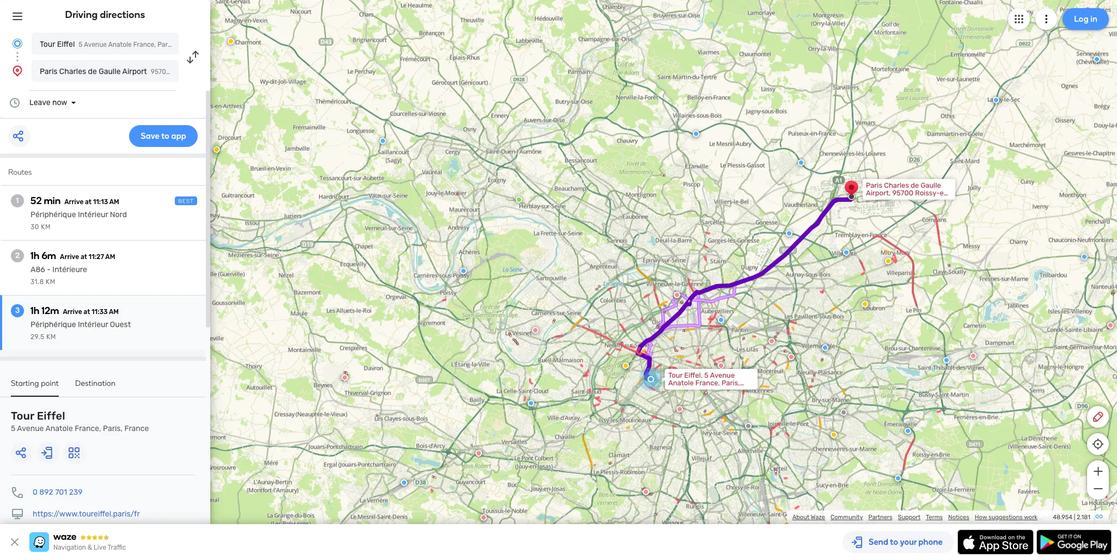 Task type: vqa. For each thing, say whether or not it's contained in the screenshot.
police icon
yes



Task type: locate. For each thing, give the bounding box(es) containing it.
-
[[47, 265, 51, 275]]

intérieur down 11:13 on the top
[[78, 210, 108, 220]]

29.5
[[31, 333, 44, 341]]

1 vertical spatial arrive
[[60, 253, 79, 261]]

de inside paris charles de gaulle airport, 95700 roissy-en- france, france
[[911, 181, 919, 189]]

ouest
[[110, 320, 131, 330]]

2 horizontal spatial anatole
[[668, 379, 694, 387]]

1h left 12m
[[31, 305, 39, 317]]

notices
[[948, 514, 970, 521]]

road closed image
[[674, 292, 680, 298], [1107, 322, 1114, 329], [476, 450, 482, 457], [480, 515, 487, 521]]

link image
[[1095, 513, 1104, 521]]

about
[[793, 514, 810, 521]]

1 vertical spatial hazard image
[[862, 301, 868, 308]]

tour right current location icon
[[40, 40, 55, 49]]

am inside 52 min arrive at 11:13 am
[[109, 198, 119, 206]]

arrive inside 1h 6m arrive at 11:27 am
[[60, 253, 79, 261]]

at for min
[[85, 198, 92, 206]]

2 périphérique from the top
[[31, 320, 76, 330]]

km down -
[[46, 278, 55, 286]]

avenue up paris charles de gaulle airport
[[84, 41, 107, 48]]

0 vertical spatial km
[[41, 223, 51, 231]]

zoom in image
[[1091, 465, 1105, 478]]

charles
[[59, 67, 86, 76], [884, 181, 909, 189]]

5 inside the tour eiffel, 5 avenue anatole france, paris, france
[[704, 371, 709, 380]]

am for 6m
[[105, 253, 115, 261]]

1 vertical spatial avenue
[[710, 371, 735, 380]]

charles left roissy-
[[884, 181, 909, 189]]

5 up paris charles de gaulle airport
[[79, 41, 83, 48]]

de
[[88, 67, 97, 76], [911, 181, 919, 189]]

notices link
[[948, 514, 970, 521]]

chit chat image
[[516, 197, 522, 203]]

paris
[[40, 67, 57, 76], [866, 181, 883, 189]]

tour
[[40, 40, 55, 49], [668, 371, 683, 380], [11, 410, 34, 423]]

1 horizontal spatial paris,
[[158, 41, 174, 48]]

1 horizontal spatial 5
[[79, 41, 83, 48]]

eiffel
[[57, 40, 75, 49], [37, 410, 65, 423]]

france
[[176, 41, 197, 48], [892, 197, 915, 205], [668, 387, 691, 395], [124, 424, 149, 434]]

computer image
[[11, 508, 24, 521]]

5 right eiffel,
[[704, 371, 709, 380]]

1 1h from the top
[[31, 250, 39, 262]]

1 horizontal spatial gaulle
[[921, 181, 941, 189]]

road closed image
[[532, 327, 539, 334], [769, 338, 775, 345], [970, 353, 977, 359], [788, 354, 795, 361], [718, 363, 725, 369], [342, 375, 348, 381], [677, 406, 683, 413], [643, 489, 649, 496]]

2 horizontal spatial paris,
[[722, 379, 740, 387]]

https://www.toureiffel.paris/fr
[[33, 510, 140, 519]]

11:27
[[89, 253, 104, 261]]

gaulle for airport
[[99, 67, 121, 76]]

0 horizontal spatial anatole
[[45, 424, 73, 434]]

work
[[1024, 514, 1038, 521]]

france,
[[133, 41, 156, 48], [866, 197, 891, 205], [696, 379, 720, 387], [75, 424, 101, 434]]

tour eiffel 5 avenue anatole france, paris, france
[[40, 40, 197, 49], [11, 410, 149, 434]]

2 vertical spatial at
[[84, 308, 90, 316]]

périphérique
[[31, 210, 76, 220], [31, 320, 76, 330]]

am
[[109, 198, 119, 206], [105, 253, 115, 261], [109, 308, 119, 316]]

avenue right eiffel,
[[710, 371, 735, 380]]

driving
[[65, 9, 98, 21]]

eiffel down the driving
[[57, 40, 75, 49]]

1 vertical spatial paris
[[866, 181, 883, 189]]

anatole inside the tour eiffel, 5 avenue anatole france, paris, france
[[668, 379, 694, 387]]

tour inside 'tour eiffel 5 avenue anatole france, paris, france'
[[11, 410, 34, 423]]

de left airport
[[88, 67, 97, 76]]

navigation & live traffic
[[53, 544, 126, 552]]

accident image
[[745, 423, 752, 430]]

0 horizontal spatial 5
[[11, 424, 15, 434]]

2 vertical spatial tour
[[11, 410, 34, 423]]

destination
[[75, 379, 116, 388]]

1 vertical spatial tour
[[668, 371, 683, 380]]

6m
[[42, 250, 56, 262]]

0 horizontal spatial tour
[[11, 410, 34, 423]]

at inside 52 min arrive at 11:13 am
[[85, 198, 92, 206]]

eiffel down starting point button on the left
[[37, 410, 65, 423]]

am inside 1h 12m arrive at 11:33 am
[[109, 308, 119, 316]]

tour eiffel 5 avenue anatole france, paris, france down destination button
[[11, 410, 149, 434]]

am right '11:27'
[[105, 253, 115, 261]]

1 intérieur from the top
[[78, 210, 108, 220]]

2 vertical spatial avenue
[[17, 424, 44, 434]]

gaulle left airport
[[99, 67, 121, 76]]

périphérique intérieur ouest 29.5 km
[[31, 320, 131, 341]]

de inside "paris charles de gaulle airport" button
[[88, 67, 97, 76]]

charles inside button
[[59, 67, 86, 76]]

paris left 95700
[[866, 181, 883, 189]]

2 vertical spatial km
[[46, 333, 56, 341]]

0 vertical spatial 5
[[79, 41, 83, 48]]

0 horizontal spatial charles
[[59, 67, 86, 76]]

0
[[33, 488, 38, 497]]

2 horizontal spatial tour
[[668, 371, 683, 380]]

0 horizontal spatial avenue
[[17, 424, 44, 434]]

airport,
[[866, 189, 891, 197]]

police image
[[1094, 56, 1100, 63], [798, 160, 805, 166], [843, 249, 850, 256], [1081, 254, 1088, 260], [460, 268, 467, 274], [718, 317, 725, 323], [822, 345, 829, 351], [528, 400, 534, 407], [401, 480, 407, 486]]

1 vertical spatial km
[[46, 278, 55, 286]]

at inside 1h 6m arrive at 11:27 am
[[81, 253, 87, 261]]

at left 11:13 on the top
[[85, 198, 92, 206]]

2 1h from the top
[[31, 305, 39, 317]]

driving directions
[[65, 9, 145, 21]]

tour down starting point button on the left
[[11, 410, 34, 423]]

intérieure
[[52, 265, 87, 275]]

2 horizontal spatial avenue
[[710, 371, 735, 380]]

now
[[52, 98, 67, 107]]

paris for paris charles de gaulle airport
[[40, 67, 57, 76]]

paris inside "paris charles de gaulle airport" button
[[40, 67, 57, 76]]

1 horizontal spatial charles
[[884, 181, 909, 189]]

de left en-
[[911, 181, 919, 189]]

gaulle
[[99, 67, 121, 76], [921, 181, 941, 189]]

95700
[[893, 189, 914, 197]]

0 horizontal spatial paris
[[40, 67, 57, 76]]

starting point button
[[11, 379, 59, 397]]

km for 6m
[[46, 278, 55, 286]]

0 vertical spatial arrive
[[64, 198, 84, 206]]

52 min arrive at 11:13 am
[[31, 195, 119, 207]]

0 horizontal spatial de
[[88, 67, 97, 76]]

am inside 1h 6m arrive at 11:27 am
[[105, 253, 115, 261]]

partners
[[869, 514, 893, 521]]

0 vertical spatial paris
[[40, 67, 57, 76]]

terms
[[926, 514, 943, 521]]

eiffel inside 'tour eiffel 5 avenue anatole france, paris, france'
[[37, 410, 65, 423]]

arrive up périphérique intérieur ouest 29.5 km
[[63, 308, 82, 316]]

0 vertical spatial avenue
[[84, 41, 107, 48]]

0 vertical spatial 1h
[[31, 250, 39, 262]]

1 vertical spatial gaulle
[[921, 181, 941, 189]]

périphérique inside the périphérique intérieur nord 30 km
[[31, 210, 76, 220]]

1 vertical spatial intérieur
[[78, 320, 108, 330]]

1 périphérique from the top
[[31, 210, 76, 220]]

0 vertical spatial paris,
[[158, 41, 174, 48]]

1 vertical spatial am
[[105, 253, 115, 261]]

1h left 6m
[[31, 250, 39, 262]]

0 vertical spatial gaulle
[[99, 67, 121, 76]]

paris inside paris charles de gaulle airport, 95700 roissy-en- france, france
[[866, 181, 883, 189]]

km inside a86 - intérieure 31.8 km
[[46, 278, 55, 286]]

arrive up intérieure
[[60, 253, 79, 261]]

a86
[[31, 265, 45, 275]]

gaulle right 95700
[[921, 181, 941, 189]]

0 vertical spatial intérieur
[[78, 210, 108, 220]]

paris,
[[158, 41, 174, 48], [722, 379, 740, 387], [103, 424, 123, 434]]

52
[[31, 195, 42, 207]]

arrive inside 52 min arrive at 11:13 am
[[64, 198, 84, 206]]

charles inside paris charles de gaulle airport, 95700 roissy-en- france, france
[[884, 181, 909, 189]]

km right '30'
[[41, 223, 51, 231]]

périphérique down min
[[31, 210, 76, 220]]

am right 11:33
[[109, 308, 119, 316]]

0 vertical spatial anatole
[[108, 41, 132, 48]]

pencil image
[[1092, 411, 1105, 424]]

1 vertical spatial at
[[81, 253, 87, 261]]

gaulle for airport,
[[921, 181, 941, 189]]

1 vertical spatial paris,
[[722, 379, 740, 387]]

gaulle inside button
[[99, 67, 121, 76]]

périphérique down 12m
[[31, 320, 76, 330]]

0 vertical spatial at
[[85, 198, 92, 206]]

arrive up the périphérique intérieur nord 30 km on the top of the page
[[64, 198, 84, 206]]

paris charles de gaulle airport, 95700 roissy-en- france, france
[[866, 181, 952, 205]]

am up nord
[[109, 198, 119, 206]]

0 horizontal spatial hazard image
[[228, 38, 234, 45]]

31.8
[[31, 278, 44, 286]]

charles up now
[[59, 67, 86, 76]]

1 horizontal spatial de
[[911, 181, 919, 189]]

hazard image
[[214, 146, 220, 153], [885, 258, 892, 265], [623, 363, 629, 369], [831, 432, 837, 438]]

tour left eiffel,
[[668, 371, 683, 380]]

1 vertical spatial périphérique
[[31, 320, 76, 330]]

2 vertical spatial am
[[109, 308, 119, 316]]

charles for paris charles de gaulle airport, 95700 roissy-en- france, france
[[884, 181, 909, 189]]

police image
[[993, 97, 1000, 103], [693, 131, 699, 137], [380, 138, 386, 144], [786, 230, 793, 237], [944, 357, 950, 364], [905, 428, 911, 435], [895, 475, 902, 482]]

intérieur down 11:33
[[78, 320, 108, 330]]

2 vertical spatial arrive
[[63, 308, 82, 316]]

5
[[79, 41, 83, 48], [704, 371, 709, 380], [11, 424, 15, 434]]

km for min
[[41, 223, 51, 231]]

anatole
[[108, 41, 132, 48], [668, 379, 694, 387], [45, 424, 73, 434]]

1h
[[31, 250, 39, 262], [31, 305, 39, 317]]

intérieur
[[78, 210, 108, 220], [78, 320, 108, 330]]

1 vertical spatial de
[[911, 181, 919, 189]]

intérieur inside the périphérique intérieur nord 30 km
[[78, 210, 108, 220]]

1 vertical spatial anatole
[[668, 379, 694, 387]]

directions
[[100, 9, 145, 21]]

1 horizontal spatial paris
[[866, 181, 883, 189]]

km inside the périphérique intérieur nord 30 km
[[41, 223, 51, 231]]

arrive inside 1h 12m arrive at 11:33 am
[[63, 308, 82, 316]]

km inside périphérique intérieur ouest 29.5 km
[[46, 333, 56, 341]]

0 vertical spatial périphérique
[[31, 210, 76, 220]]

hazard image
[[228, 38, 234, 45], [862, 301, 868, 308]]

de for airport,
[[911, 181, 919, 189]]

1 vertical spatial tour eiffel 5 avenue anatole france, paris, france
[[11, 410, 149, 434]]

0 892 701 239 link
[[33, 488, 83, 497]]

0 vertical spatial de
[[88, 67, 97, 76]]

2 vertical spatial anatole
[[45, 424, 73, 434]]

avenue
[[84, 41, 107, 48], [710, 371, 735, 380], [17, 424, 44, 434]]

périphérique inside périphérique intérieur ouest 29.5 km
[[31, 320, 76, 330]]

1 vertical spatial eiffel
[[37, 410, 65, 423]]

1 vertical spatial 5
[[704, 371, 709, 380]]

1 horizontal spatial anatole
[[108, 41, 132, 48]]

km right 29.5
[[46, 333, 56, 341]]

paris charles de gaulle airport
[[40, 67, 147, 76]]

avenue down starting point button on the left
[[17, 424, 44, 434]]

starting
[[11, 379, 39, 388]]

navigation
[[53, 544, 86, 552]]

0 vertical spatial charles
[[59, 67, 86, 76]]

support
[[898, 514, 921, 521]]

at
[[85, 198, 92, 206], [81, 253, 87, 261], [84, 308, 90, 316]]

community link
[[831, 514, 863, 521]]

intérieur inside périphérique intérieur ouest 29.5 km
[[78, 320, 108, 330]]

current location image
[[11, 37, 24, 50]]

arrive
[[64, 198, 84, 206], [60, 253, 79, 261], [63, 308, 82, 316]]

km
[[41, 223, 51, 231], [46, 278, 55, 286], [46, 333, 56, 341]]

at left 11:33
[[84, 308, 90, 316]]

0 horizontal spatial gaulle
[[99, 67, 121, 76]]

0 vertical spatial am
[[109, 198, 119, 206]]

1 vertical spatial 1h
[[31, 305, 39, 317]]

2 horizontal spatial 5
[[704, 371, 709, 380]]

5 down starting point button on the left
[[11, 424, 15, 434]]

1 horizontal spatial tour
[[40, 40, 55, 49]]

gaulle inside paris charles de gaulle airport, 95700 roissy-en- france, france
[[921, 181, 941, 189]]

2 intérieur from the top
[[78, 320, 108, 330]]

tour eiffel 5 avenue anatole france, paris, france up "paris charles de gaulle airport" button
[[40, 40, 197, 49]]

at left '11:27'
[[81, 253, 87, 261]]

eiffel,
[[684, 371, 703, 380]]

1 vertical spatial charles
[[884, 181, 909, 189]]

paris up leave now
[[40, 67, 57, 76]]

0 horizontal spatial paris,
[[103, 424, 123, 434]]

at inside 1h 12m arrive at 11:33 am
[[84, 308, 90, 316]]



Task type: describe. For each thing, give the bounding box(es) containing it.
call image
[[11, 486, 24, 500]]

0 vertical spatial tour
[[40, 40, 55, 49]]

0 vertical spatial eiffel
[[57, 40, 75, 49]]

arrive for 1h 12m
[[63, 308, 82, 316]]

239
[[69, 488, 83, 497]]

leave
[[29, 98, 50, 107]]

routes
[[8, 168, 32, 177]]

roissy-
[[915, 189, 940, 197]]

0 vertical spatial tour eiffel 5 avenue anatole france, paris, france
[[40, 40, 197, 49]]

a86 - intérieure 31.8 km
[[31, 265, 87, 286]]

france inside the tour eiffel, 5 avenue anatole france, paris, france
[[668, 387, 691, 395]]

1 horizontal spatial hazard image
[[862, 301, 868, 308]]

accident image
[[841, 410, 847, 416]]

en-
[[940, 189, 952, 197]]

11:33
[[92, 308, 108, 316]]

min
[[44, 195, 61, 207]]

paris charles de gaulle airport button
[[32, 60, 179, 82]]

clock image
[[8, 96, 21, 109]]

périphérique intérieur nord 30 km
[[31, 210, 127, 231]]

48.954
[[1053, 514, 1073, 521]]

de for airport
[[88, 67, 97, 76]]

nord
[[110, 210, 127, 220]]

périphérique for min
[[31, 210, 76, 220]]

leave now
[[29, 98, 67, 107]]

2 vertical spatial paris,
[[103, 424, 123, 434]]

community
[[831, 514, 863, 521]]

30
[[31, 223, 39, 231]]

traffic
[[108, 544, 126, 552]]

3
[[15, 306, 20, 315]]

2.181
[[1077, 514, 1091, 521]]

waze
[[811, 514, 825, 521]]

how suggestions work link
[[975, 514, 1038, 521]]

1h for 1h 12m
[[31, 305, 39, 317]]

1 horizontal spatial avenue
[[84, 41, 107, 48]]

zoom out image
[[1091, 483, 1105, 496]]

location image
[[11, 64, 24, 77]]

arrive for 1h 6m
[[60, 253, 79, 261]]

am for min
[[109, 198, 119, 206]]

km for 12m
[[46, 333, 56, 341]]

at for 6m
[[81, 253, 87, 261]]

france, inside the tour eiffel, 5 avenue anatole france, paris, france
[[696, 379, 720, 387]]

arrive for 52 min
[[64, 198, 84, 206]]

suggestions
[[989, 514, 1023, 521]]

https://www.toureiffel.paris/fr link
[[33, 510, 140, 519]]

starting point
[[11, 379, 59, 388]]

tour inside the tour eiffel, 5 avenue anatole france, paris, france
[[668, 371, 683, 380]]

france inside paris charles de gaulle airport, 95700 roissy-en- france, france
[[892, 197, 915, 205]]

airport
[[122, 67, 147, 76]]

périphérique for 12m
[[31, 320, 76, 330]]

terms link
[[926, 514, 943, 521]]

&
[[88, 544, 92, 552]]

destination button
[[75, 379, 116, 396]]

about waze link
[[793, 514, 825, 521]]

point
[[41, 379, 59, 388]]

12m
[[42, 305, 59, 317]]

best
[[178, 198, 194, 205]]

paris for paris charles de gaulle airport, 95700 roissy-en- france, france
[[866, 181, 883, 189]]

support link
[[898, 514, 921, 521]]

at for 12m
[[84, 308, 90, 316]]

avenue inside the tour eiffel, 5 avenue anatole france, paris, france
[[710, 371, 735, 380]]

paris, inside the tour eiffel, 5 avenue anatole france, paris, france
[[722, 379, 740, 387]]

how
[[975, 514, 987, 521]]

tour eiffel, 5 avenue anatole france, paris, france
[[668, 371, 740, 395]]

live
[[94, 544, 106, 552]]

charles for paris charles de gaulle airport
[[59, 67, 86, 76]]

about waze community partners support terms notices how suggestions work
[[793, 514, 1038, 521]]

11:13
[[93, 198, 108, 206]]

1h 6m arrive at 11:27 am
[[31, 250, 115, 262]]

1h for 1h 6m
[[31, 250, 39, 262]]

2 vertical spatial 5
[[11, 424, 15, 434]]

partners link
[[869, 514, 893, 521]]

france, inside paris charles de gaulle airport, 95700 roissy-en- france, france
[[866, 197, 891, 205]]

48.954 | 2.181
[[1053, 514, 1091, 521]]

x image
[[8, 536, 21, 549]]

1
[[16, 196, 19, 205]]

intérieur for 52 min
[[78, 210, 108, 220]]

0 vertical spatial hazard image
[[228, 38, 234, 45]]

0 892 701 239
[[33, 488, 83, 497]]

intérieur for 1h 12m
[[78, 320, 108, 330]]

892
[[39, 488, 53, 497]]

|
[[1074, 514, 1076, 521]]

am for 12m
[[109, 308, 119, 316]]

2
[[15, 251, 20, 260]]

1h 12m arrive at 11:33 am
[[31, 305, 119, 317]]

701
[[55, 488, 67, 497]]



